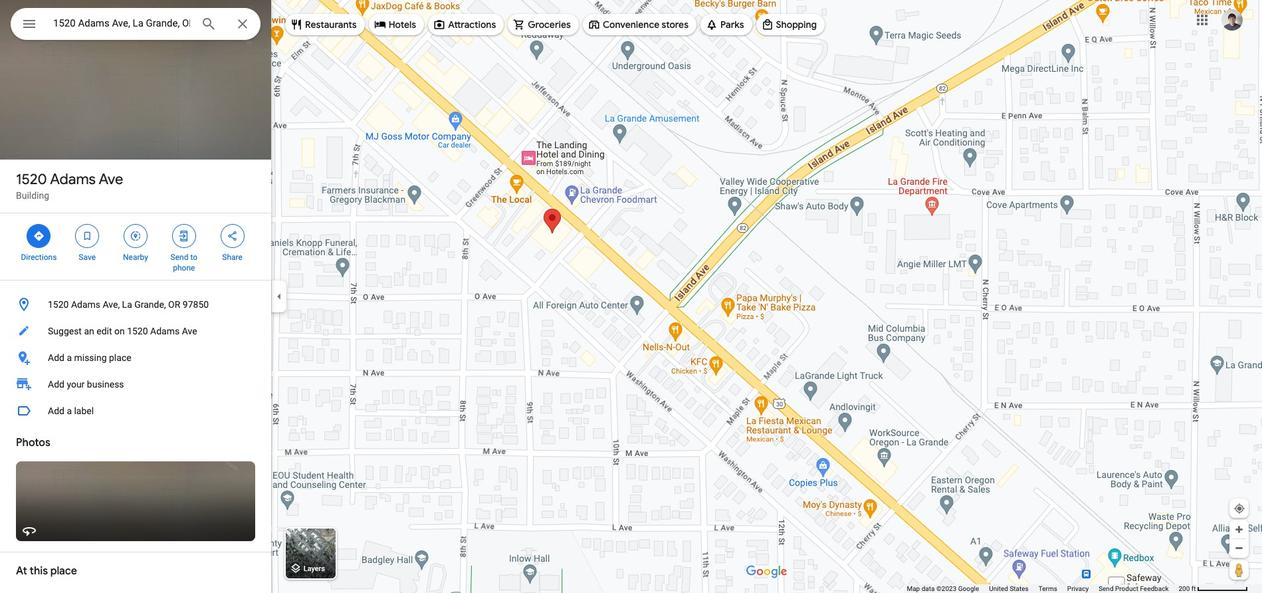 Task type: vqa. For each thing, say whether or not it's contained in the screenshot.
the 97850
yes



Task type: describe. For each thing, give the bounding box(es) containing it.
add a missing place button
[[0, 344, 271, 371]]

a for missing
[[67, 352, 72, 363]]

add your business
[[48, 379, 124, 390]]

97850
[[183, 299, 209, 310]]

adams for ave,
[[71, 299, 100, 310]]

groceries button
[[508, 9, 579, 41]]

on
[[114, 326, 125, 336]]

show your location image
[[1234, 503, 1246, 515]]

product
[[1116, 585, 1139, 592]]

share
[[222, 253, 243, 262]]

add a missing place
[[48, 352, 131, 363]]

business
[[87, 379, 124, 390]]

terms button
[[1039, 584, 1058, 593]]

restaurants
[[305, 19, 357, 31]]

restaurants button
[[285, 9, 365, 41]]

zoom in image
[[1235, 525, 1245, 535]]

place inside button
[[109, 352, 131, 363]]

google
[[959, 585, 980, 592]]

google maps element
[[0, 0, 1263, 593]]

send to phone
[[171, 253, 197, 273]]

suggest an edit on 1520 adams ave button
[[0, 318, 271, 344]]


[[81, 229, 93, 243]]

add a label button
[[0, 398, 271, 424]]

terms
[[1039, 585, 1058, 592]]

convenience stores
[[603, 19, 689, 31]]

google account: nolan park  
(nolan.park@adept.ai) image
[[1222, 9, 1243, 30]]

missing
[[74, 352, 107, 363]]

suggest
[[48, 326, 82, 336]]

ft
[[1192, 585, 1196, 592]]

shopping button
[[756, 9, 825, 41]]

200 ft
[[1179, 585, 1196, 592]]

footer inside google maps element
[[907, 584, 1179, 593]]

privacy
[[1068, 585, 1089, 592]]

this
[[30, 564, 48, 578]]

feedback
[[1141, 585, 1169, 592]]

convenience
[[603, 19, 660, 31]]

map
[[907, 585, 920, 592]]


[[33, 229, 45, 243]]

hotels
[[389, 19, 416, 31]]

stores
[[662, 19, 689, 31]]

ave inside the suggest an edit on 1520 adams ave button
[[182, 326, 197, 336]]

200 ft button
[[1179, 585, 1249, 592]]


[[21, 15, 37, 33]]

send for send to phone
[[171, 253, 188, 262]]

parks button
[[701, 9, 752, 41]]


[[226, 229, 238, 243]]

groceries
[[528, 19, 571, 31]]

layers
[[304, 565, 325, 573]]

phone
[[173, 263, 195, 273]]

 button
[[11, 8, 48, 43]]

1 vertical spatial place
[[50, 564, 77, 578]]



Task type: locate. For each thing, give the bounding box(es) containing it.
convenience stores button
[[583, 9, 697, 41]]

1 vertical spatial ave
[[182, 326, 197, 336]]

an
[[84, 326, 94, 336]]


[[130, 229, 142, 243]]

1 vertical spatial add
[[48, 379, 64, 390]]

0 horizontal spatial ave
[[99, 170, 123, 189]]

data
[[922, 585, 935, 592]]

adams down or
[[150, 326, 180, 336]]

1520 right on
[[127, 326, 148, 336]]

nearby
[[123, 253, 148, 262]]

0 vertical spatial add
[[48, 352, 64, 363]]

0 horizontal spatial 1520
[[16, 170, 47, 189]]

zoom out image
[[1235, 543, 1245, 553]]

adams up  in the left top of the page
[[50, 170, 96, 189]]

states
[[1010, 585, 1029, 592]]

a left 'label'
[[67, 406, 72, 416]]

add
[[48, 352, 64, 363], [48, 379, 64, 390], [48, 406, 64, 416]]

1 horizontal spatial place
[[109, 352, 131, 363]]

3 add from the top
[[48, 406, 64, 416]]

1 vertical spatial a
[[67, 406, 72, 416]]

0 vertical spatial a
[[67, 352, 72, 363]]

none field inside 1520 adams ave, la grande, or 97850 field
[[53, 15, 190, 31]]

0 vertical spatial ave
[[99, 170, 123, 189]]

1520 adams ave, la grande, or 97850
[[48, 299, 209, 310]]

0 vertical spatial 1520
[[16, 170, 47, 189]]

united states button
[[990, 584, 1029, 593]]

add your business link
[[0, 371, 271, 398]]

map data ©2023 google
[[907, 585, 980, 592]]

©2023
[[937, 585, 957, 592]]

your
[[67, 379, 85, 390]]

send for send product feedback
[[1099, 585, 1114, 592]]

1 a from the top
[[67, 352, 72, 363]]

1520 adams ave building
[[16, 170, 123, 201]]

hotels button
[[369, 9, 424, 41]]

1520 inside 1520 adams ave building
[[16, 170, 47, 189]]

1 horizontal spatial 1520
[[48, 299, 69, 310]]

place right this
[[50, 564, 77, 578]]

adams for ave
[[50, 170, 96, 189]]

0 vertical spatial place
[[109, 352, 131, 363]]

1520
[[16, 170, 47, 189], [48, 299, 69, 310], [127, 326, 148, 336]]

collapse side panel image
[[272, 289, 287, 304]]

ave inside 1520 adams ave building
[[99, 170, 123, 189]]

1520 adams ave, la grande, or 97850 button
[[0, 291, 271, 318]]

united states
[[990, 585, 1029, 592]]

a for label
[[67, 406, 72, 416]]

 search field
[[11, 8, 261, 43]]

a left missing
[[67, 352, 72, 363]]

1 horizontal spatial send
[[1099, 585, 1114, 592]]

parks
[[721, 19, 744, 31]]

grande,
[[134, 299, 166, 310]]

2 a from the top
[[67, 406, 72, 416]]

0 horizontal spatial place
[[50, 564, 77, 578]]

ave
[[99, 170, 123, 189], [182, 326, 197, 336]]

photos
[[16, 436, 50, 449]]

2 add from the top
[[48, 379, 64, 390]]

send inside send to phone
[[171, 253, 188, 262]]

add for add a missing place
[[48, 352, 64, 363]]


[[178, 229, 190, 243]]

None field
[[53, 15, 190, 31]]

0 vertical spatial send
[[171, 253, 188, 262]]

1 vertical spatial adams
[[71, 299, 100, 310]]

privacy button
[[1068, 584, 1089, 593]]

la
[[122, 299, 132, 310]]

1 horizontal spatial ave
[[182, 326, 197, 336]]

1520 adams ave main content
[[0, 0, 271, 593]]

directions
[[21, 253, 57, 262]]

1520 up building
[[16, 170, 47, 189]]

ave,
[[103, 299, 120, 310]]

2 vertical spatial adams
[[150, 326, 180, 336]]

save
[[79, 253, 96, 262]]

2 vertical spatial add
[[48, 406, 64, 416]]

to
[[190, 253, 197, 262]]

adams inside 1520 adams ave building
[[50, 170, 96, 189]]

at
[[16, 564, 27, 578]]

200
[[1179, 585, 1190, 592]]

send
[[171, 253, 188, 262], [1099, 585, 1114, 592]]

actions for 1520 adams ave region
[[0, 213, 271, 280]]

send inside send product feedback button
[[1099, 585, 1114, 592]]

2 vertical spatial 1520
[[127, 326, 148, 336]]

1 vertical spatial 1520
[[48, 299, 69, 310]]

add inside "button"
[[48, 406, 64, 416]]

place down on
[[109, 352, 131, 363]]

2 horizontal spatial 1520
[[127, 326, 148, 336]]

edit
[[97, 326, 112, 336]]

add inside button
[[48, 352, 64, 363]]

add down suggest
[[48, 352, 64, 363]]

place
[[109, 352, 131, 363], [50, 564, 77, 578]]

send left product
[[1099, 585, 1114, 592]]

1520 for ave
[[16, 170, 47, 189]]

0 vertical spatial adams
[[50, 170, 96, 189]]

1 vertical spatial send
[[1099, 585, 1114, 592]]

1520 Adams Ave, La Grande, OR 97850 field
[[11, 8, 261, 40]]

adams
[[50, 170, 96, 189], [71, 299, 100, 310], [150, 326, 180, 336]]

add left your
[[48, 379, 64, 390]]

0 horizontal spatial send
[[171, 253, 188, 262]]

add for add your business
[[48, 379, 64, 390]]

label
[[74, 406, 94, 416]]

suggest an edit on 1520 adams ave
[[48, 326, 197, 336]]

1520 up suggest
[[48, 299, 69, 310]]

send up phone
[[171, 253, 188, 262]]

at this place
[[16, 564, 77, 578]]

footer containing map data ©2023 google
[[907, 584, 1179, 593]]

send product feedback
[[1099, 585, 1169, 592]]

add a label
[[48, 406, 94, 416]]

or
[[168, 299, 180, 310]]

add left 'label'
[[48, 406, 64, 416]]

add for add a label
[[48, 406, 64, 416]]

a inside add a missing place button
[[67, 352, 72, 363]]

attractions
[[448, 19, 496, 31]]

shopping
[[776, 19, 817, 31]]

1 add from the top
[[48, 352, 64, 363]]

adams left ave, in the left of the page
[[71, 299, 100, 310]]

send product feedback button
[[1099, 584, 1169, 593]]

show street view coverage image
[[1230, 560, 1249, 580]]

attractions button
[[428, 9, 504, 41]]

building
[[16, 190, 49, 201]]

united
[[990, 585, 1009, 592]]

a
[[67, 352, 72, 363], [67, 406, 72, 416]]

footer
[[907, 584, 1179, 593]]

a inside add a label "button"
[[67, 406, 72, 416]]

1520 for ave,
[[48, 299, 69, 310]]



